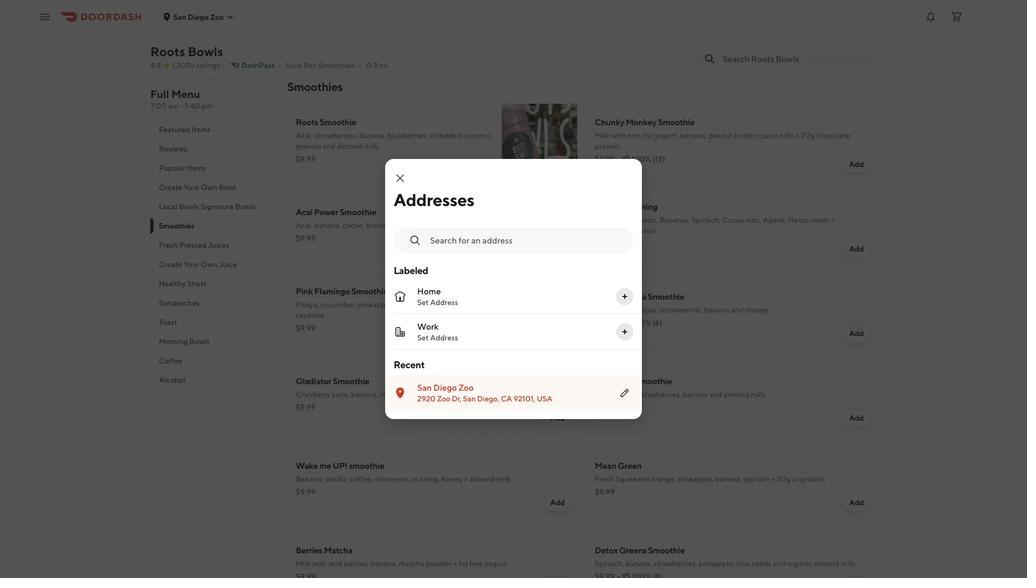 Task type: locate. For each thing, give the bounding box(es) containing it.
100% left (15)
[[632, 154, 651, 163]]

0 horizontal spatial juice
[[219, 260, 237, 269]]

1 vertical spatial spinach,
[[595, 559, 624, 568]]

2 vertical spatial san
[[463, 394, 476, 403]]

chocolate
[[595, 226, 631, 235]]

almond inside roots smoothie acai, strawberries, banana, blueberries, shredded coconut, granola and almond milk. $9.99
[[337, 142, 363, 150]]

add button for gladiator smoothie
[[544, 409, 572, 427]]

milk down berries
[[296, 559, 311, 568]]

0 horizontal spatial san
[[173, 12, 186, 21]]

and inside roots smoothie acai, strawberries, banana, blueberries, shredded coconut, granola and almond milk. $9.99
[[323, 142, 336, 150]]

1 horizontal spatial orange,
[[651, 475, 677, 483]]

smoothie
[[349, 461, 384, 471]]

diego up dr,
[[434, 382, 457, 393]]

1 vertical spatial cacao
[[723, 215, 745, 224]]

zoo for san diego zoo 2920 zoo dr, san diego, ca 92101, usa
[[459, 382, 474, 393]]

0 horizontal spatial fat
[[459, 559, 468, 568]]

100% for 100% (15)
[[632, 154, 651, 163]]

add button for wake me up! smoothie
[[544, 494, 572, 511]]

set inside work set address
[[418, 333, 429, 342]]

popular items button
[[150, 158, 275, 178]]

smoothie for pink
[[352, 286, 388, 296]]

1 your from the top
[[184, 183, 200, 192]]

1 vertical spatial set
[[418, 333, 429, 342]]

1 horizontal spatial roots
[[296, 117, 318, 127]]

+ right nibs
[[796, 131, 800, 140]]

0 vertical spatial orange,
[[395, 300, 421, 309]]

gladiator smoothie cranberry juice, banana, strawberry, pineapple, blueberries + 20g protein $9.99 add
[[296, 376, 565, 422]]

agave,
[[763, 215, 787, 224]]

spinach, inside cacao dreaming milk with avocado, bananas, spinach, cacao nibs, agave, hemp seeds + chocolate protein
[[692, 215, 721, 224]]

smoothie inside gladiator smoothie cranberry juice, banana, strawberry, pineapple, blueberries + 20g protein $9.99 add
[[333, 376, 370, 386]]

me
[[320, 461, 331, 471]]

1 horizontal spatial zoo
[[437, 394, 451, 403]]

smoothie up juice,
[[333, 376, 370, 386]]

juice left 'bar,'
[[284, 61, 303, 70]]

zoo up dr,
[[459, 382, 474, 393]]

milk inside cacao dreaming milk with avocado, bananas, spinach, cacao nibs, agave, hemp seeds + chocolate protein
[[595, 215, 610, 224]]

dashpass
[[241, 61, 275, 70]]

smoothies right 'bar,'
[[319, 61, 355, 70]]

0 vertical spatial juice
[[284, 61, 303, 70]]

banana inside mango mania smoothie mango, pineapple, strawberries, banana and orange.
[[705, 305, 730, 314]]

none radio containing work
[[385, 314, 642, 350]]

• right dashpass
[[278, 61, 281, 70]]

items inside button
[[187, 164, 206, 172]]

own for bowl
[[201, 183, 218, 192]]

0 vertical spatial with
[[611, 131, 626, 140]]

spinach,
[[692, 215, 721, 224], [595, 559, 624, 568]]

your down popular items
[[184, 183, 200, 192]]

+ left ca
[[496, 390, 500, 399]]

0 vertical spatial fresh
[[159, 241, 178, 249]]

popular
[[159, 164, 186, 172]]

cacao left "nibs,"
[[723, 215, 745, 224]]

signature
[[201, 202, 234, 211]]

add button for cacao dreaming
[[843, 240, 871, 257]]

with down chunky
[[611, 131, 626, 140]]

1 address from the top
[[430, 298, 458, 307]]

+ inside chunky monkey smoothie milk with non-fat yogurt, banana, peanut butter, cacao nibs + 20g chocolate protein
[[796, 131, 800, 140]]

0 horizontal spatial seeds
[[752, 559, 772, 568]]

0 horizontal spatial roots
[[150, 44, 185, 59]]

1 vertical spatial zoo
[[459, 382, 474, 393]]

1 horizontal spatial fat
[[644, 131, 654, 140]]

morning bowls
[[159, 337, 210, 346]]

1 create from the top
[[159, 183, 182, 192]]

create for create your own juice
[[159, 260, 182, 269]]

1 vertical spatial your
[[184, 260, 200, 269]]

pineapple, inside pink flamingo smoothie pitaya, cucumber, pineapple, orange, banana, lemon and cayenne. $9.99
[[358, 300, 394, 309]]

diego for san diego zoo 2920 zoo dr, san diego, ca 92101, usa
[[434, 382, 457, 393]]

smoothie up cacao,
[[340, 207, 377, 217]]

smoothie inside detox greens smoothie spinach, banana, strawberries, pineapple, chia seeds and organic almond milk.
[[649, 545, 685, 555]]

20g inside mean green fresh squeezed orange, pineapple, banana, spinach + 20g or protein $9.99 add
[[777, 475, 791, 483]]

protein
[[595, 142, 620, 150], [517, 390, 541, 399], [801, 475, 826, 483]]

with inside berries matcha milk with wild berries, banana, matcha powder + fat free yogurt
[[312, 559, 327, 568]]

open menu image
[[39, 10, 51, 23]]

orange,
[[395, 300, 421, 309], [651, 475, 677, 483]]

chia
[[737, 559, 751, 568]]

none radio containing home
[[385, 279, 642, 314]]

2 none radio from the top
[[385, 375, 642, 411]]

fresh down mean
[[595, 475, 614, 483]]

diego inside san diego zoo 2920 zoo dr, san diego, ca 92101, usa
[[434, 382, 457, 393]]

chocolate
[[817, 131, 851, 140]]

1 vertical spatial juice
[[219, 260, 237, 269]]

fresh
[[159, 241, 178, 249], [595, 475, 614, 483]]

20g left 'or'
[[777, 475, 791, 483]]

1 vertical spatial 20g
[[502, 390, 515, 399]]

add button for very berry smoothie
[[843, 409, 871, 427]]

0 vertical spatial blueberries,
[[388, 131, 428, 140]]

add inside very berry smoothie strawberries, blueberries, banana and almond milk. $9.99 add
[[850, 413, 864, 422]]

roots smoothie image
[[502, 103, 578, 179]]

blueberries, inside very berry smoothie strawberries, blueberries, banana and almond milk. $9.99 add
[[641, 390, 682, 399]]

2 create from the top
[[159, 260, 182, 269]]

+ right powder
[[453, 559, 457, 568]]

with up the chocolate
[[611, 215, 626, 224]]

very
[[595, 376, 612, 386]]

none radio edit san diego zoo from saved addresses
[[385, 375, 642, 411]]

0 vertical spatial cacao
[[595, 202, 619, 212]]

mean green fresh squeezed orange, pineapple, banana, spinach + 20g or protein $9.99 add
[[595, 461, 864, 507]]

nibs,
[[746, 215, 762, 224]]

toast
[[159, 318, 177, 327]]

$9.99 down banana,
[[296, 487, 316, 496]]

and inside detox greens smoothie spinach, banana, strawberries, pineapple, chia seeds and organic almond milk.
[[773, 559, 786, 568]]

0 vertical spatial set
[[418, 298, 429, 307]]

milk. inside very berry smoothie strawberries, blueberries, banana and almond milk. $9.99 add
[[751, 390, 767, 399]]

set down home
[[418, 298, 429, 307]]

+ right honey
[[464, 475, 468, 483]]

100%
[[632, 154, 651, 163], [632, 318, 651, 327]]

and inside very berry smoothie strawberries, blueberries, banana and almond milk. $9.99 add
[[710, 390, 723, 399]]

juice,
[[332, 390, 350, 399]]

protein inside chunky monkey smoothie milk with non-fat yogurt, banana, peanut butter, cacao nibs + 20g chocolate protein
[[595, 142, 620, 150]]

milk.
[[364, 142, 380, 150], [480, 221, 496, 230], [751, 390, 767, 399], [841, 559, 857, 568]]

1 vertical spatial address
[[430, 333, 458, 342]]

blueberries, right edit san diego zoo from saved addresses image on the right bottom of the page
[[641, 390, 682, 399]]

banana, inside mean green fresh squeezed orange, pineapple, banana, spinach + 20g or protein $9.99 add
[[716, 475, 743, 483]]

spinach, right bananas,
[[692, 215, 721, 224]]

with inside chunky monkey smoothie milk with non-fat yogurt, banana, peanut butter, cacao nibs + 20g chocolate protein
[[611, 131, 626, 140]]

0 vertical spatial none radio
[[385, 279, 642, 314]]

$9.99 down cranberry
[[296, 403, 316, 412]]

fresh inside mean green fresh squeezed orange, pineapple, banana, spinach + 20g or protein $9.99 add
[[595, 475, 614, 483]]

your down pressed
[[184, 260, 200, 269]]

blueberries, right cacao,
[[366, 221, 406, 230]]

1 vertical spatial own
[[201, 260, 218, 269]]

smoothie inside pink flamingo smoothie pitaya, cucumber, pineapple, orange, banana, lemon and cayenne. $9.99
[[352, 286, 388, 296]]

fat down 'monkey'
[[644, 131, 654, 140]]

healthy shots button
[[150, 274, 275, 293]]

20g right diego,
[[502, 390, 515, 399]]

banana, inside detox greens smoothie spinach, banana, strawberries, pineapple, chia seeds and organic almond milk.
[[626, 559, 653, 568]]

pitaya,
[[296, 300, 319, 309]]

smoothies down local
[[159, 221, 194, 230]]

pineapple, inside mean green fresh squeezed orange, pineapple, banana, spinach + 20g or protein $9.99 add
[[678, 475, 714, 483]]

smoothies
[[319, 61, 355, 70], [287, 80, 343, 94], [159, 221, 194, 230]]

0 vertical spatial fat
[[644, 131, 654, 140]]

san right dr,
[[463, 394, 476, 403]]

items
[[192, 125, 210, 134], [187, 164, 206, 172]]

acai,
[[296, 131, 313, 140], [296, 221, 313, 230]]

1 vertical spatial strawberries,
[[660, 305, 703, 314]]

protein inside mean green fresh squeezed orange, pineapple, banana, spinach + 20g or protein $9.99 add
[[801, 475, 826, 483]]

items up reviews 'button'
[[192, 125, 210, 134]]

1 horizontal spatial 20g
[[777, 475, 791, 483]]

orange.
[[746, 305, 771, 314]]

address inside home set address
[[430, 298, 458, 307]]

0 horizontal spatial orange,
[[395, 300, 421, 309]]

smoothie right berry
[[636, 376, 672, 386]]

1 horizontal spatial juice
[[284, 61, 303, 70]]

add
[[550, 160, 565, 169], [850, 160, 864, 169], [550, 244, 565, 253], [850, 244, 864, 253], [850, 329, 864, 338], [550, 413, 565, 422], [850, 413, 864, 422], [550, 498, 565, 507], [850, 498, 864, 507]]

address
[[430, 298, 458, 307], [430, 333, 458, 342]]

strawberries, inside detox greens smoothie spinach, banana, strawberries, pineapple, chia seeds and organic almond milk.
[[654, 559, 698, 568]]

$9.99 inside very berry smoothie strawberries, blueberries, banana and almond milk. $9.99 add
[[595, 403, 615, 412]]

spinach, inside detox greens smoothie spinach, banana, strawberries, pineapple, chia seeds and organic almond milk.
[[595, 559, 624, 568]]

yogurt,
[[655, 131, 679, 140]]

items inside button
[[192, 125, 210, 134]]

100% left the (6)
[[632, 318, 651, 327]]

create your own juice
[[159, 260, 237, 269]]

1 horizontal spatial cacao
[[723, 215, 745, 224]]

2 horizontal spatial san
[[463, 394, 476, 403]]

20g right nibs
[[801, 131, 815, 140]]

1 vertical spatial milk
[[595, 215, 610, 224]]

1 own from the top
[[201, 183, 218, 192]]

1 vertical spatial fat
[[459, 559, 468, 568]]

0 vertical spatial own
[[201, 183, 218, 192]]

milk inside berries matcha milk with wild berries, banana, matcha powder + fat free yogurt
[[296, 559, 311, 568]]

2 set from the top
[[418, 333, 429, 342]]

with inside cacao dreaming milk with avocado, bananas, spinach, cacao nibs, agave, hemp seeds + chocolate protein
[[611, 215, 626, 224]]

0 vertical spatial 100%
[[632, 154, 651, 163]]

+ right spinach
[[772, 475, 776, 483]]

1 vertical spatial diego
[[434, 382, 457, 393]]

acai, up granola
[[296, 131, 313, 140]]

cucumber,
[[321, 300, 357, 309]]

work
[[418, 321, 439, 332]]

100% for 100% (6)
[[632, 318, 651, 327]]

1 horizontal spatial diego
[[434, 382, 457, 393]]

your inside create your own juice button
[[184, 260, 200, 269]]

add button for mango mania smoothie
[[843, 325, 871, 342]]

set
[[418, 298, 429, 307], [418, 333, 429, 342]]

0 vertical spatial milk
[[595, 131, 610, 140]]

+ inside mean green fresh squeezed orange, pineapple, banana, spinach + 20g or protein $9.99 add
[[772, 475, 776, 483]]

roots up granola
[[296, 117, 318, 127]]

set inside home set address
[[418, 298, 429, 307]]

san up "2920"
[[418, 382, 432, 393]]

smoothie inside very berry smoothie strawberries, blueberries, banana and almond milk. $9.99 add
[[636, 376, 672, 386]]

smoothie inside mango mania smoothie mango, pineapple, strawberries, banana and orange.
[[648, 291, 685, 302]]

1 horizontal spatial san
[[418, 382, 432, 393]]

$9.99 down granola
[[296, 154, 316, 163]]

milk up the chocolate
[[595, 215, 610, 224]]

bowls down toast button
[[189, 337, 210, 346]]

juice inside button
[[219, 260, 237, 269]]

0 vertical spatial san
[[173, 12, 186, 21]]

smoothie inside chunky monkey smoothie milk with non-fat yogurt, banana, peanut butter, cacao nibs + 20g chocolate protein
[[658, 117, 695, 127]]

detox greens smoothie spinach, banana, strawberries, pineapple, chia seeds and organic almond milk.
[[595, 545, 857, 568]]

green
[[618, 461, 642, 471]]

blueberries, inside acai power smoothie acai, banana, cacao, blueberries, turmeric and almond milk. $9.99 add
[[366, 221, 406, 230]]

acai, down acai
[[296, 221, 313, 230]]

menu
[[171, 88, 200, 100]]

0 horizontal spatial spinach,
[[595, 559, 624, 568]]

$9.99 down cayenne.
[[296, 324, 316, 332]]

1 none radio from the top
[[385, 279, 642, 314]]

1 vertical spatial protein
[[517, 390, 541, 399]]

smoothie up the (6)
[[648, 291, 685, 302]]

0 horizontal spatial fresh
[[159, 241, 178, 249]]

your
[[184, 183, 200, 192], [184, 260, 200, 269]]

0 horizontal spatial diego
[[188, 12, 209, 21]]

own down fresh pressed juices button
[[201, 260, 218, 269]]

2 your from the top
[[184, 260, 200, 269]]

2 vertical spatial blueberries,
[[641, 390, 682, 399]]

smoothie right greens
[[649, 545, 685, 555]]

san for san diego zoo
[[173, 12, 186, 21]]

2 acai, from the top
[[296, 221, 313, 230]]

seeds right chia
[[752, 559, 772, 568]]

0 items, open order cart image
[[951, 10, 963, 23]]

add inside wake me up! smoothie banana, vanilla, coffee, cinnamon, nutmeg, honey + almond milk $9.99 add
[[550, 498, 565, 507]]

1 horizontal spatial fresh
[[595, 475, 614, 483]]

with left wild
[[312, 559, 327, 568]]

2 vertical spatial with
[[312, 559, 327, 568]]

1 vertical spatial blueberries,
[[366, 221, 406, 230]]

set down the work
[[418, 333, 429, 342]]

and inside mango mania smoothie mango, pineapple, strawberries, banana and orange.
[[731, 305, 744, 314]]

2 horizontal spatial protein
[[801, 475, 826, 483]]

roots inside roots smoothie acai, strawberries, banana, blueberries, shredded coconut, granola and almond milk. $9.99
[[296, 117, 318, 127]]

protein
[[632, 226, 657, 235]]

cacao
[[595, 202, 619, 212], [723, 215, 745, 224]]

smoothie
[[320, 117, 356, 127], [658, 117, 695, 127], [340, 207, 377, 217], [352, 286, 388, 296], [648, 291, 685, 302], [333, 376, 370, 386], [636, 376, 672, 386], [649, 545, 685, 555]]

0 vertical spatial address
[[430, 298, 458, 307]]

1,200+
[[172, 61, 195, 70]]

create
[[159, 183, 182, 192], [159, 260, 182, 269]]

2 vertical spatial strawberries,
[[654, 559, 698, 568]]

protein up "$9.99 •"
[[595, 142, 620, 150]]

• right ratings
[[223, 61, 226, 70]]

recent
[[394, 359, 425, 370]]

1 vertical spatial banana
[[683, 390, 708, 399]]

1 vertical spatial with
[[611, 215, 626, 224]]

0 vertical spatial items
[[192, 125, 210, 134]]

edit san diego zoo from saved addresses image
[[621, 389, 629, 397]]

0 vertical spatial spinach,
[[692, 215, 721, 224]]

none radio containing san diego zoo
[[385, 375, 642, 411]]

1 vertical spatial fresh
[[595, 475, 614, 483]]

smoothie up yogurt,
[[658, 117, 695, 127]]

create your own bowl button
[[150, 178, 275, 197]]

fresh inside button
[[159, 241, 178, 249]]

2 vertical spatial 20g
[[777, 475, 791, 483]]

0 horizontal spatial zoo
[[210, 12, 224, 21]]

20g
[[801, 131, 815, 140], [502, 390, 515, 399], [777, 475, 791, 483]]

0 vertical spatial strawberries,
[[314, 131, 358, 140]]

juice down juices on the left
[[219, 260, 237, 269]]

0 vertical spatial zoo
[[210, 12, 224, 21]]

1 horizontal spatial spinach,
[[692, 215, 721, 224]]

milk down chunky
[[595, 131, 610, 140]]

$9.99 inside acai power smoothie acai, banana, cacao, blueberries, turmeric and almond milk. $9.99 add
[[296, 234, 316, 242]]

pressed
[[180, 241, 207, 249]]

smoothie inside roots smoothie acai, strawberries, banana, blueberries, shredded coconut, granola and almond milk. $9.99
[[320, 117, 356, 127]]

cacao,
[[343, 221, 365, 230]]

am
[[168, 101, 179, 110]]

1 vertical spatial roots
[[296, 117, 318, 127]]

2 vertical spatial smoothies
[[159, 221, 194, 230]]

add button
[[544, 156, 572, 173], [843, 156, 871, 173], [544, 240, 572, 257], [843, 240, 871, 257], [843, 325, 871, 342], [544, 409, 572, 427], [843, 409, 871, 427], [544, 494, 572, 511], [843, 494, 871, 511]]

seeds right hemp
[[811, 215, 830, 224]]

morning
[[159, 337, 188, 346]]

addresses image
[[621, 328, 629, 336]]

0 vertical spatial create
[[159, 183, 182, 192]]

•
[[223, 61, 226, 70], [278, 61, 281, 70], [359, 61, 362, 70], [617, 154, 620, 163], [617, 318, 620, 327]]

0 horizontal spatial protein
[[517, 390, 541, 399]]

bowls right local
[[179, 202, 199, 211]]

banana inside very berry smoothie strawberries, blueberries, banana and almond milk. $9.99 add
[[683, 390, 708, 399]]

+ right hemp
[[832, 215, 836, 224]]

and inside pink flamingo smoothie pitaya, cucumber, pineapple, orange, banana, lemon and cayenne. $9.99
[[474, 300, 486, 309]]

own left bowl on the left of page
[[201, 183, 218, 192]]

fat
[[644, 131, 654, 140], [459, 559, 468, 568]]

very berry smoothie strawberries, blueberries, banana and almond milk. $9.99 add
[[595, 376, 864, 422]]

$9.99 down strawberries,
[[595, 403, 615, 412]]

address down home
[[430, 298, 458, 307]]

1 horizontal spatial protein
[[595, 142, 620, 150]]

• left 0.8
[[359, 61, 362, 70]]

dr,
[[452, 394, 462, 403]]

None radio
[[385, 279, 642, 314], [385, 375, 642, 411]]

2 vertical spatial milk
[[296, 559, 311, 568]]

smoothie up cucumber,
[[352, 286, 388, 296]]

$9.99 inside pink flamingo smoothie pitaya, cucumber, pineapple, orange, banana, lemon and cayenne. $9.99
[[296, 324, 316, 332]]

1 set from the top
[[418, 298, 429, 307]]

strawberries, for mango mania smoothie
[[660, 305, 703, 314]]

greens
[[620, 545, 647, 555]]

2 100% from the top
[[632, 318, 651, 327]]

address down the work
[[430, 333, 458, 342]]

0 vertical spatial your
[[184, 183, 200, 192]]

with for matcha
[[312, 559, 327, 568]]

with
[[611, 131, 626, 140], [611, 215, 626, 224], [312, 559, 327, 568]]

zoo left dr,
[[437, 394, 451, 403]]

1 vertical spatial seeds
[[752, 559, 772, 568]]

$9.99 down acai
[[296, 234, 316, 242]]

0 vertical spatial banana
[[705, 305, 730, 314]]

2 own from the top
[[201, 260, 218, 269]]

2 horizontal spatial 20g
[[801, 131, 815, 140]]

bowls for local bowls signature bowls
[[179, 202, 199, 211]]

smoothies down 'bar,'
[[287, 80, 343, 94]]

work set address
[[418, 321, 458, 342]]

1 vertical spatial none radio
[[385, 375, 642, 411]]

zoo up roots bowls
[[210, 12, 224, 21]]

spinach, down the detox
[[595, 559, 624, 568]]

bowls for roots bowls
[[188, 44, 223, 59]]

92101,
[[514, 394, 536, 403]]

strawberries,
[[595, 390, 640, 399]]

smoothie for mango
[[648, 291, 685, 302]]

smoothie inside acai power smoothie acai, banana, cacao, blueberries, turmeric and almond milk. $9.99 add
[[340, 207, 377, 217]]

milk inside chunky monkey smoothie milk with non-fat yogurt, banana, peanut butter, cacao nibs + 20g chocolate protein
[[595, 131, 610, 140]]

none radio addresses
[[385, 279, 642, 314]]

0 vertical spatial roots
[[150, 44, 185, 59]]

1 100% from the top
[[632, 154, 651, 163]]

2 address from the top
[[430, 333, 458, 342]]

your inside create your own bowl button
[[184, 183, 200, 192]]

cayenne.
[[296, 311, 326, 320]]

0 vertical spatial smoothies
[[319, 61, 355, 70]]

100% (15)
[[632, 154, 666, 163]]

create up healthy
[[159, 260, 182, 269]]

1 vertical spatial san
[[418, 382, 432, 393]]

create down popular
[[159, 183, 182, 192]]

bowls
[[188, 44, 223, 59], [179, 202, 199, 211], [235, 202, 256, 211], [189, 337, 210, 346]]

addresses
[[394, 189, 475, 210]]

strawberries, inside mango mania smoothie mango, pineapple, strawberries, banana and orange.
[[660, 305, 703, 314]]

2 vertical spatial protein
[[801, 475, 826, 483]]

items up create your own bowl
[[187, 164, 206, 172]]

bowls up ratings
[[188, 44, 223, 59]]

fresh left pressed
[[159, 241, 178, 249]]

roots up 4.8
[[150, 44, 185, 59]]

dreaming
[[621, 202, 658, 212]]

0 vertical spatial seeds
[[811, 215, 830, 224]]

1 horizontal spatial seeds
[[811, 215, 830, 224]]

1 vertical spatial orange,
[[651, 475, 677, 483]]

2 horizontal spatial zoo
[[459, 382, 474, 393]]

fat left free
[[459, 559, 468, 568]]

address inside work set address
[[430, 333, 458, 342]]

blueberries, left shredded at the top of page
[[388, 131, 428, 140]]

20g for gladiator smoothie
[[502, 390, 515, 399]]

cacao
[[759, 131, 779, 140]]

1 vertical spatial create
[[159, 260, 182, 269]]

fat inside berries matcha milk with wild berries, banana, matcha powder + fat free yogurt
[[459, 559, 468, 568]]

or
[[793, 475, 800, 483]]

smoothie up granola
[[320, 117, 356, 127]]

orange, down home
[[395, 300, 421, 309]]

cacao up the chocolate
[[595, 202, 619, 212]]

20g inside gladiator smoothie cranberry juice, banana, strawberry, pineapple, blueberries + 20g protein $9.99 add
[[502, 390, 515, 399]]

None radio
[[385, 314, 642, 350]]

1 vertical spatial items
[[187, 164, 206, 172]]

$9.99
[[296, 154, 316, 163], [595, 154, 615, 163], [296, 234, 316, 242], [296, 324, 316, 332], [296, 403, 316, 412], [595, 403, 615, 412], [296, 487, 316, 496], [595, 487, 615, 496]]

vanilla,
[[325, 475, 349, 483]]

0 vertical spatial protein
[[595, 142, 620, 150]]

1 vertical spatial acai,
[[296, 221, 313, 230]]

protein right ca
[[517, 390, 541, 399]]

diego up roots bowls
[[188, 12, 209, 21]]

wake
[[296, 461, 318, 471]]

orange, right the squeezed
[[651, 475, 677, 483]]

protein right 'or'
[[801, 475, 826, 483]]

0 vertical spatial diego
[[188, 12, 209, 21]]

1 vertical spatial 100%
[[632, 318, 651, 327]]

pineapple,
[[358, 300, 394, 309], [622, 305, 658, 314], [419, 390, 455, 399], [678, 475, 714, 483], [699, 559, 735, 568]]

hemp
[[789, 215, 809, 224]]

• down the mango,
[[617, 318, 620, 327]]

pineapple, inside detox greens smoothie spinach, banana, strawberries, pineapple, chia seeds and organic almond milk.
[[699, 559, 735, 568]]

alcohol button
[[150, 370, 275, 390]]

add inside acai power smoothie acai, banana, cacao, blueberries, turmeric and almond milk. $9.99 add
[[550, 244, 565, 253]]

0 vertical spatial acai,
[[296, 131, 313, 140]]

0 vertical spatial 20g
[[801, 131, 815, 140]]

+ inside berries matcha milk with wild berries, banana, matcha powder + fat free yogurt
[[453, 559, 457, 568]]

$9.99 down mean
[[595, 487, 615, 496]]

san up roots bowls
[[173, 12, 186, 21]]

berries
[[296, 545, 323, 555]]

0 horizontal spatial 20g
[[502, 390, 515, 399]]

1 acai, from the top
[[296, 131, 313, 140]]



Task type: vqa. For each thing, say whether or not it's contained in the screenshot.
BANANA within the Mango Mania Smoothie Mango, pineapple, strawberries, banana and orange.
yes



Task type: describe. For each thing, give the bounding box(es) containing it.
seeds inside cacao dreaming milk with avocado, bananas, spinach, cacao nibs, agave, hemp seeds + chocolate protein
[[811, 215, 830, 224]]

1,200+ ratings •
[[172, 61, 226, 70]]

add button for acai power smoothie
[[544, 240, 572, 257]]

home set address
[[418, 286, 458, 307]]

0 horizontal spatial cacao
[[595, 202, 619, 212]]

nibs
[[780, 131, 795, 140]]

roots for roots bowls
[[150, 44, 185, 59]]

banana, inside chunky monkey smoothie milk with non-fat yogurt, banana, peanut butter, cacao nibs + 20g chocolate protein
[[681, 131, 708, 140]]

close addresses image
[[394, 172, 407, 185]]

zoo for san diego zoo
[[210, 12, 224, 21]]

full
[[150, 88, 169, 100]]

pink flamingo smoothie image
[[502, 272, 578, 348]]

$9.99 inside mean green fresh squeezed orange, pineapple, banana, spinach + 20g or protein $9.99 add
[[595, 487, 615, 496]]

2 vertical spatial zoo
[[437, 394, 451, 403]]

coffee,
[[350, 475, 374, 483]]

san diego zoo 2920 zoo dr, san diego, ca 92101, usa
[[418, 382, 553, 403]]

smoothie for chunky
[[658, 117, 695, 127]]

ca
[[501, 394, 512, 403]]

san for san diego zoo 2920 zoo dr, san diego, ca 92101, usa
[[418, 382, 432, 393]]

squeezed
[[616, 475, 650, 483]]

address for home
[[430, 298, 458, 307]]

banana,
[[296, 475, 323, 483]]

+ inside cacao dreaming milk with avocado, bananas, spinach, cacao nibs, agave, hemp seeds + chocolate protein
[[832, 215, 836, 224]]

juices
[[208, 241, 230, 249]]

with for dreaming
[[611, 215, 626, 224]]

san diego zoo button
[[163, 12, 235, 21]]

items for featured items
[[192, 125, 210, 134]]

matcha
[[324, 545, 353, 555]]

strawberries, inside roots smoothie acai, strawberries, banana, blueberries, shredded coconut, granola and almond milk. $9.99
[[314, 131, 358, 140]]

roots bowls
[[150, 44, 223, 59]]

banana, inside berries matcha milk with wild berries, banana, matcha powder + fat free yogurt
[[371, 559, 398, 568]]

alcohol
[[159, 375, 185, 384]]

pineapple, inside mango mania smoothie mango, pineapple, strawberries, banana and orange.
[[622, 305, 658, 314]]

100% (6)
[[632, 318, 663, 327]]

milk for berries matcha
[[296, 559, 311, 568]]

juice bar, smoothies • 0.8 mi
[[284, 61, 388, 70]]

2920
[[418, 394, 436, 403]]

bowls down bowl on the left of page
[[235, 202, 256, 211]]

add inside gladiator smoothie cranberry juice, banana, strawberry, pineapple, blueberries + 20g protein $9.99 add
[[550, 413, 565, 422]]

$9.99 inside wake me up! smoothie banana, vanilla, coffee, cinnamon, nutmeg, honey + almond milk $9.99 add
[[296, 487, 316, 496]]

healthy
[[159, 279, 186, 288]]

milk. inside detox greens smoothie spinach, banana, strawberries, pineapple, chia seeds and organic almond milk.
[[841, 559, 857, 568]]

roots for roots smoothie acai, strawberries, banana, blueberries, shredded coconut, granola and almond milk. $9.99
[[296, 117, 318, 127]]

create for create your own bowl
[[159, 183, 182, 192]]

bowls for morning bowls
[[189, 337, 210, 346]]

smoothie for acai
[[340, 207, 377, 217]]

add button for chunky monkey smoothie
[[843, 156, 871, 173]]

healthy shots
[[159, 279, 207, 288]]

mi
[[380, 61, 388, 70]]

banana, inside roots smoothie acai, strawberries, banana, blueberries, shredded coconut, granola and almond milk. $9.99
[[359, 131, 386, 140]]

gladiator
[[296, 376, 331, 386]]

acai
[[296, 207, 313, 217]]

acai, inside roots smoothie acai, strawberries, banana, blueberries, shredded coconut, granola and almond milk. $9.99
[[296, 131, 313, 140]]

bar,
[[304, 61, 317, 70]]

20g inside chunky monkey smoothie milk with non-fat yogurt, banana, peanut butter, cacao nibs + 20g chocolate protein
[[801, 131, 815, 140]]

milk for cacao dreaming
[[595, 215, 610, 224]]

notification bell image
[[925, 10, 938, 23]]

mania
[[623, 291, 647, 302]]

smoothie for detox
[[649, 545, 685, 555]]

$9.99 •
[[595, 154, 620, 163]]

create your own bowl
[[159, 183, 236, 192]]

dashpass •
[[241, 61, 281, 70]]

$9.99 down chunky
[[595, 154, 615, 163]]

fat inside chunky monkey smoothie milk with non-fat yogurt, banana, peanut butter, cacao nibs + 20g chocolate protein
[[644, 131, 654, 140]]

and inside acai power smoothie acai, banana, cacao, blueberries, turmeric and almond milk. $9.99 add
[[438, 221, 451, 230]]

pink flamingo smoothie pitaya, cucumber, pineapple, orange, banana, lemon and cayenne. $9.99
[[296, 286, 486, 332]]

banana, inside gladiator smoothie cranberry juice, banana, strawberry, pineapple, blueberries + 20g protein $9.99 add
[[351, 390, 378, 399]]

add button for mean green
[[843, 494, 871, 511]]

set for work
[[418, 333, 429, 342]]

full menu 7:00 am - 7:40 pm
[[150, 88, 213, 110]]

bananas,
[[660, 215, 691, 224]]

chunky monkey smoothie milk with non-fat yogurt, banana, peanut butter, cacao nibs + 20g chocolate protein
[[595, 117, 851, 150]]

orange, inside mean green fresh squeezed orange, pineapple, banana, spinach + 20g or protein $9.99 add
[[651, 475, 677, 483]]

1 vertical spatial smoothies
[[287, 80, 343, 94]]

san diego zoo option group
[[385, 375, 642, 411]]

up!
[[333, 461, 348, 471]]

diego for san diego zoo
[[188, 12, 209, 21]]

orange, inside pink flamingo smoothie pitaya, cucumber, pineapple, orange, banana, lemon and cayenne. $9.99
[[395, 300, 421, 309]]

your for bowl
[[184, 183, 200, 192]]

roots smoothie acai, strawberries, banana, blueberries, shredded coconut, granola and almond milk. $9.99
[[296, 117, 493, 163]]

mango,
[[595, 305, 621, 314]]

sandwiches button
[[150, 293, 275, 313]]

featured items
[[159, 125, 210, 134]]

pm
[[202, 101, 213, 110]]

mango mania smoothie mango, pineapple, strawberries, banana and orange.
[[595, 291, 771, 314]]

local bowls signature bowls button
[[150, 197, 275, 216]]

milk. inside roots smoothie acai, strawberries, banana, blueberries, shredded coconut, granola and almond milk. $9.99
[[364, 142, 380, 150]]

bowl
[[219, 183, 236, 192]]

smoothie for very
[[636, 376, 672, 386]]

Item Search search field
[[723, 53, 869, 65]]

acai power smoothie acai, banana, cacao, blueberries, turmeric and almond milk. $9.99 add
[[296, 207, 565, 253]]

cinnamon,
[[375, 475, 410, 483]]

yogurt
[[485, 559, 507, 568]]

set for home
[[418, 298, 429, 307]]

pineapple, inside gladiator smoothie cranberry juice, banana, strawberry, pineapple, blueberries + 20g protein $9.99 add
[[419, 390, 455, 399]]

strawberries, for detox greens smoothie
[[654, 559, 698, 568]]

powder
[[426, 559, 452, 568]]

(15)
[[653, 154, 666, 163]]

popular items
[[159, 164, 206, 172]]

your for juice
[[184, 260, 200, 269]]

addresses image
[[621, 292, 629, 301]]

-
[[180, 101, 183, 110]]

strawberry,
[[380, 390, 417, 399]]

cranberry
[[296, 390, 330, 399]]

Search for an address text field
[[430, 234, 623, 246]]

chunky
[[595, 117, 625, 127]]

coffee
[[159, 356, 183, 365]]

almond inside very berry smoothie strawberries, blueberries, banana and almond milk. $9.99 add
[[724, 390, 750, 399]]

almond inside acai power smoothie acai, banana, cacao, blueberries, turmeric and almond milk. $9.99 add
[[453, 221, 478, 230]]

usa
[[537, 394, 553, 403]]

berries matcha milk with wild berries, banana, matcha powder + fat free yogurt
[[296, 545, 507, 568]]

matcha
[[399, 559, 425, 568]]

reviews
[[159, 144, 187, 153]]

acai, inside acai power smoothie acai, banana, cacao, blueberries, turmeric and almond milk. $9.99 add
[[296, 221, 313, 230]]

protein inside gladiator smoothie cranberry juice, banana, strawberry, pineapple, blueberries + 20g protein $9.99 add
[[517, 390, 541, 399]]

+ inside wake me up! smoothie banana, vanilla, coffee, cinnamon, nutmeg, honey + almond milk $9.99 add
[[464, 475, 468, 483]]

banana, inside pink flamingo smoothie pitaya, cucumber, pineapple, orange, banana, lemon and cayenne. $9.99
[[422, 300, 449, 309]]

detox
[[595, 545, 618, 555]]

address for work
[[430, 333, 458, 342]]

pink
[[296, 286, 313, 296]]

0.8
[[367, 61, 378, 70]]

sandwiches
[[159, 298, 200, 307]]

featured items button
[[150, 120, 275, 139]]

butter,
[[735, 131, 757, 140]]

items for popular items
[[187, 164, 206, 172]]

almond inside detox greens smoothie spinach, banana, strawberries, pineapple, chia seeds and organic almond milk.
[[814, 559, 840, 568]]

morning bowls button
[[150, 332, 275, 351]]

create your own juice button
[[150, 255, 275, 274]]

milk. inside acai power smoothie acai, banana, cacao, blueberries, turmeric and almond milk. $9.99 add
[[480, 221, 496, 230]]

almond inside wake me up! smoothie banana, vanilla, coffee, cinnamon, nutmeg, honey + almond milk $9.99 add
[[470, 475, 495, 483]]

• left 100% (15)
[[617, 154, 620, 163]]

$9.99 inside gladiator smoothie cranberry juice, banana, strawberry, pineapple, blueberries + 20g protein $9.99 add
[[296, 403, 316, 412]]

free
[[470, 559, 483, 568]]

spinach
[[744, 475, 770, 483]]

blueberries, inside roots smoothie acai, strawberries, banana, blueberries, shredded coconut, granola and almond milk. $9.99
[[388, 131, 428, 140]]

mango
[[595, 291, 622, 302]]

avocado,
[[628, 215, 658, 224]]

lemon
[[451, 300, 472, 309]]

reviews button
[[150, 139, 275, 158]]

berries,
[[344, 559, 369, 568]]

featured
[[159, 125, 190, 134]]

milk
[[497, 475, 511, 483]]

honey
[[442, 475, 463, 483]]

mean
[[595, 461, 617, 471]]

own for juice
[[201, 260, 218, 269]]

nutmeg,
[[412, 475, 440, 483]]

add inside mean green fresh squeezed orange, pineapple, banana, spinach + 20g or protein $9.99 add
[[850, 498, 864, 507]]

san diego zoo
[[173, 12, 224, 21]]

seeds inside detox greens smoothie spinach, banana, strawberries, pineapple, chia seeds and organic almond milk.
[[752, 559, 772, 568]]

banana, inside acai power smoothie acai, banana, cacao, blueberries, turmeric and almond milk. $9.99 add
[[314, 221, 341, 230]]

+ inside gladiator smoothie cranberry juice, banana, strawberry, pineapple, blueberries + 20g protein $9.99 add
[[496, 390, 500, 399]]

$9.99 inside roots smoothie acai, strawberries, banana, blueberries, shredded coconut, granola and almond milk. $9.99
[[296, 154, 316, 163]]

20g for mean green
[[777, 475, 791, 483]]

coconut,
[[463, 131, 493, 140]]



